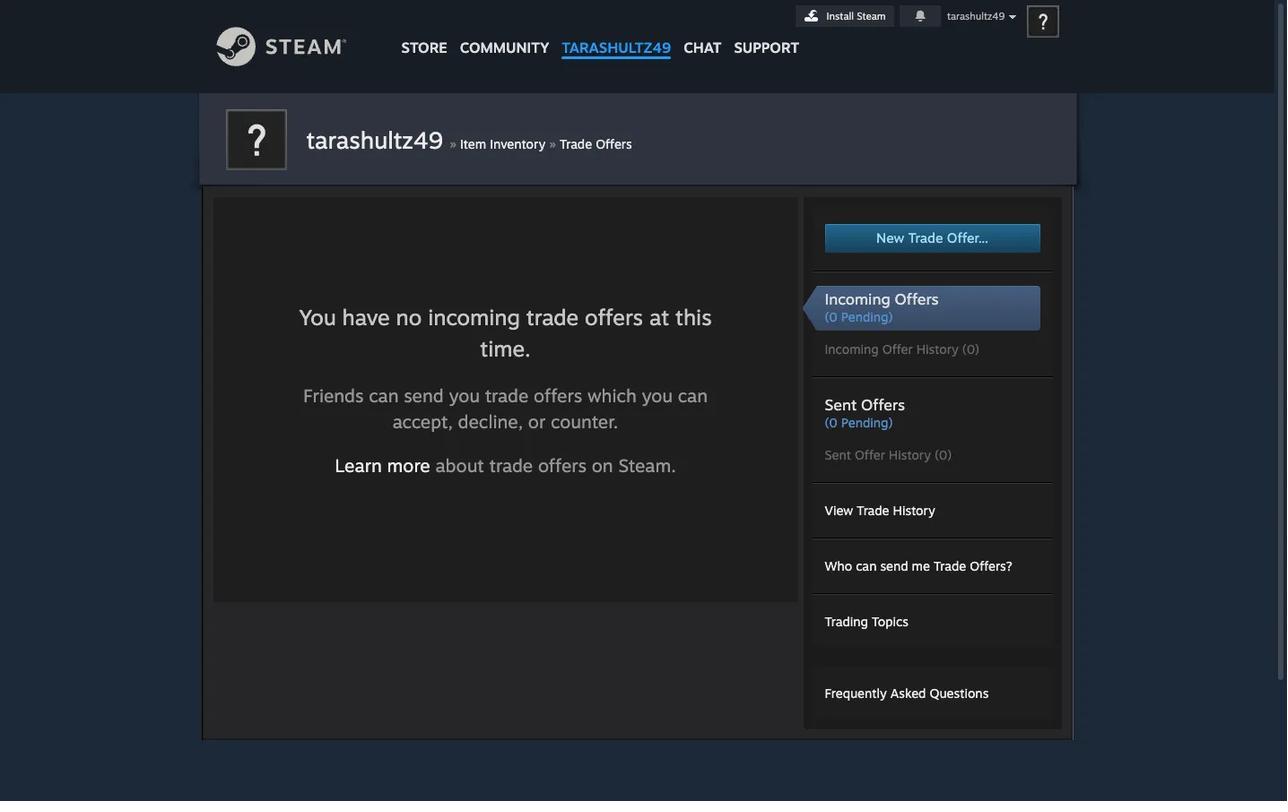 Task type: locate. For each thing, give the bounding box(es) containing it.
send inside the "friends can send you trade offers which you can accept, decline, or counter."
[[404, 385, 444, 408]]

sent offer history (0)
[[825, 448, 952, 463]]

offers inside "you have no incoming trade offers at this time."
[[585, 304, 643, 331]]

about
[[435, 455, 484, 477]]

at
[[649, 304, 669, 331]]

incoming offer history (0) link
[[825, 341, 1040, 359]]

0 vertical spatial send
[[404, 385, 444, 408]]

(0) for (0 pending)
[[935, 448, 952, 463]]

pending) for incoming
[[841, 309, 893, 325]]

offers inside tarashultz49 » item inventory » trade offers
[[596, 136, 632, 152]]

(0 up sent offer history (0)
[[825, 415, 837, 431]]

incoming
[[825, 290, 890, 309], [825, 342, 879, 357]]

send for you
[[404, 385, 444, 408]]

tarashultz49
[[947, 10, 1005, 22], [562, 39, 671, 57], [306, 126, 443, 154]]

offer down incoming offers (0 pending)
[[882, 342, 913, 357]]

2 incoming from the top
[[825, 342, 879, 357]]

» left item at left
[[450, 135, 457, 152]]

pending) inside the sent offers (0 pending)
[[841, 415, 893, 431]]

1 vertical spatial offers
[[534, 385, 582, 408]]

0 horizontal spatial can
[[369, 385, 399, 408]]

1 vertical spatial pending)
[[841, 415, 893, 431]]

0 vertical spatial (0)
[[962, 342, 980, 357]]

have
[[342, 304, 390, 331]]

»
[[450, 135, 457, 152], [549, 135, 556, 152]]

offers
[[596, 136, 632, 152], [895, 290, 939, 309], [861, 396, 905, 414]]

trade up decline,
[[485, 385, 529, 408]]

0 vertical spatial tarashultz49
[[947, 10, 1005, 22]]

0 vertical spatial sent
[[825, 396, 857, 414]]

1 vertical spatial offers
[[895, 290, 939, 309]]

can up accept,
[[369, 385, 399, 408]]

1 vertical spatial send
[[880, 559, 908, 574]]

incoming
[[428, 304, 520, 331]]

offers inside incoming offers (0 pending)
[[895, 290, 939, 309]]

2 vertical spatial offers
[[538, 455, 587, 477]]

friends
[[303, 385, 364, 408]]

you right the which
[[642, 385, 673, 408]]

2 sent from the top
[[825, 448, 851, 463]]

1 you from the left
[[449, 385, 480, 408]]

decline,
[[458, 411, 523, 434]]

trade right inventory
[[560, 136, 592, 152]]

trade down decline,
[[489, 455, 533, 477]]

offer for (0 pending)
[[855, 448, 885, 463]]

incoming offers (0 pending)
[[825, 290, 939, 325]]

(0 inside the sent offers (0 pending)
[[825, 415, 837, 431]]

this
[[675, 304, 712, 331]]

offers?
[[970, 559, 1012, 574]]

1 vertical spatial incoming
[[825, 342, 879, 357]]

counter.
[[551, 411, 618, 434]]

offers inside the "friends can send you trade offers which you can accept, decline, or counter."
[[534, 385, 582, 408]]

sent down the sent offers (0 pending)
[[825, 448, 851, 463]]

0 vertical spatial tarashultz49 link
[[555, 0, 677, 65]]

1 vertical spatial sent
[[825, 448, 851, 463]]

send up accept,
[[404, 385, 444, 408]]

0 vertical spatial offer
[[882, 342, 913, 357]]

1 horizontal spatial send
[[880, 559, 908, 574]]

trade for incoming
[[526, 304, 579, 331]]

1 vertical spatial (0
[[825, 415, 837, 431]]

incoming down incoming offers (0 pending)
[[825, 342, 879, 357]]

sent offers (0 pending)
[[825, 396, 905, 431]]

history
[[916, 342, 959, 357], [889, 448, 931, 463], [893, 503, 935, 518]]

sent inside the sent offers (0 pending)
[[825, 396, 857, 414]]

2 (0 from the top
[[825, 415, 837, 431]]

1 horizontal spatial (0)
[[962, 342, 980, 357]]

trade right view
[[857, 503, 889, 518]]

or
[[528, 411, 546, 434]]

trade up the time.
[[526, 304, 579, 331]]

send left me
[[880, 559, 908, 574]]

» right inventory
[[549, 135, 556, 152]]

more
[[387, 455, 430, 477]]

incoming up 'incoming offer history (0)'
[[825, 290, 890, 309]]

0 vertical spatial offers
[[585, 304, 643, 331]]

chat
[[684, 39, 722, 57]]

(0
[[825, 309, 837, 325], [825, 415, 837, 431]]

install steam link
[[795, 5, 894, 27]]

trade
[[560, 136, 592, 152], [908, 230, 943, 247], [857, 503, 889, 518], [934, 559, 966, 574]]

on
[[592, 455, 613, 477]]

can down this on the right top
[[678, 385, 708, 408]]

you up decline,
[[449, 385, 480, 408]]

1 vertical spatial offer
[[855, 448, 885, 463]]

2 vertical spatial offers
[[861, 396, 905, 414]]

incoming inside incoming offers (0 pending)
[[825, 290, 890, 309]]

you
[[449, 385, 480, 408], [642, 385, 673, 408]]

(0 for incoming
[[825, 309, 837, 325]]

2 pending) from the top
[[841, 415, 893, 431]]

offers
[[585, 304, 643, 331], [534, 385, 582, 408], [538, 455, 587, 477]]

0 horizontal spatial »
[[450, 135, 457, 152]]

who
[[825, 559, 852, 574]]

1 horizontal spatial tarashultz49
[[562, 39, 671, 57]]

0 horizontal spatial (0)
[[935, 448, 952, 463]]

pending) inside incoming offers (0 pending)
[[841, 309, 893, 325]]

incoming offer history (0)
[[825, 342, 980, 357]]

view trade history
[[825, 503, 935, 518]]

1 sent from the top
[[825, 396, 857, 414]]

trade inside the "friends can send you trade offers which you can accept, decline, or counter."
[[485, 385, 529, 408]]

2 horizontal spatial tarashultz49
[[947, 10, 1005, 22]]

1 vertical spatial (0)
[[935, 448, 952, 463]]

1 horizontal spatial »
[[549, 135, 556, 152]]

(0 inside incoming offers (0 pending)
[[825, 309, 837, 325]]

offers left on
[[538, 455, 587, 477]]

0 vertical spatial history
[[916, 342, 959, 357]]

sent up sent offer history (0)
[[825, 396, 857, 414]]

tarashultz49 link
[[555, 0, 677, 65], [306, 126, 450, 154]]

can
[[369, 385, 399, 408], [678, 385, 708, 408], [856, 559, 877, 574]]

1 horizontal spatial tarashultz49 link
[[555, 0, 677, 65]]

1 incoming from the top
[[825, 290, 890, 309]]

history down the sent offers (0 pending)
[[889, 448, 931, 463]]

you have no incoming trade offers at this time.
[[299, 304, 712, 363]]

0 horizontal spatial you
[[449, 385, 480, 408]]

2 horizontal spatial can
[[856, 559, 877, 574]]

1 (0 from the top
[[825, 309, 837, 325]]

trading topics
[[825, 614, 909, 630]]

0 horizontal spatial send
[[404, 385, 444, 408]]

1 vertical spatial tarashultz49
[[562, 39, 671, 57]]

pending) up 'incoming offer history (0)'
[[841, 309, 893, 325]]

pending)
[[841, 309, 893, 325], [841, 415, 893, 431]]

offer
[[882, 342, 913, 357], [855, 448, 885, 463]]

trade
[[526, 304, 579, 331], [485, 385, 529, 408], [489, 455, 533, 477]]

sent
[[825, 396, 857, 414], [825, 448, 851, 463]]

who can send me trade offers?
[[825, 559, 1012, 574]]

history up who can send me trade offers?
[[893, 503, 935, 518]]

trading topics link
[[825, 614, 909, 630]]

offers up "or"
[[534, 385, 582, 408]]

trade inside "you have no incoming trade offers at this time."
[[526, 304, 579, 331]]

1 pending) from the top
[[841, 309, 893, 325]]

1 vertical spatial trade
[[485, 385, 529, 408]]

item inventory link
[[460, 136, 545, 152]]

1 vertical spatial history
[[889, 448, 931, 463]]

offer down the sent offers (0 pending)
[[855, 448, 885, 463]]

0 vertical spatial pending)
[[841, 309, 893, 325]]

1 vertical spatial tarashultz49 link
[[306, 126, 450, 154]]

offers for incoming
[[895, 290, 939, 309]]

0 horizontal spatial tarashultz49 link
[[306, 126, 450, 154]]

0 horizontal spatial tarashultz49
[[306, 126, 443, 154]]

pending) for sent
[[841, 415, 893, 431]]

sent offer history (0) link
[[825, 447, 1040, 465]]

0 vertical spatial offers
[[596, 136, 632, 152]]

0 vertical spatial incoming
[[825, 290, 890, 309]]

0 vertical spatial (0
[[825, 309, 837, 325]]

offers inside the sent offers (0 pending)
[[861, 396, 905, 414]]

2 vertical spatial trade
[[489, 455, 533, 477]]

install
[[827, 10, 854, 22]]

0 vertical spatial trade
[[526, 304, 579, 331]]

can right who
[[856, 559, 877, 574]]

incoming for offers
[[825, 290, 890, 309]]

(0 up 'incoming offer history (0)'
[[825, 309, 837, 325]]

send
[[404, 385, 444, 408], [880, 559, 908, 574]]

history down incoming offers (0 pending)
[[916, 342, 959, 357]]

offers left at
[[585, 304, 643, 331]]

1 horizontal spatial you
[[642, 385, 673, 408]]

install steam
[[827, 10, 886, 22]]

sent for offers
[[825, 396, 857, 414]]

store
[[401, 39, 447, 57]]

pending) up sent offer history (0)
[[841, 415, 893, 431]]

2 you from the left
[[642, 385, 673, 408]]

(0)
[[962, 342, 980, 357], [935, 448, 952, 463]]



Task type: vqa. For each thing, say whether or not it's contained in the screenshot.
STEAM
yes



Task type: describe. For each thing, give the bounding box(es) containing it.
offers for which
[[534, 385, 582, 408]]

community link
[[454, 0, 555, 65]]

accept,
[[393, 411, 453, 434]]

2 vertical spatial history
[[893, 503, 935, 518]]

trade offers link
[[560, 136, 632, 152]]

view trade history link
[[825, 503, 935, 518]]

2 » from the left
[[549, 135, 556, 152]]

time.
[[480, 336, 531, 363]]

trade right the new in the top right of the page
[[908, 230, 943, 247]]

(0) for incoming offers
[[962, 342, 980, 357]]

offer...
[[947, 230, 988, 247]]

frequently
[[825, 686, 887, 701]]

offer for incoming offers
[[882, 342, 913, 357]]

2 vertical spatial tarashultz49
[[306, 126, 443, 154]]

new
[[876, 230, 904, 247]]

history for (0 pending)
[[889, 448, 931, 463]]

trading
[[825, 614, 868, 630]]

frequently asked questions
[[825, 686, 989, 701]]

frequently asked questions link
[[825, 686, 989, 701]]

chat link
[[677, 0, 728, 61]]

community
[[460, 39, 549, 57]]

trade right me
[[934, 559, 966, 574]]

can for friends
[[369, 385, 399, 408]]

view
[[825, 503, 853, 518]]

who can send me trade offers? link
[[825, 559, 1012, 574]]

offers for at
[[585, 304, 643, 331]]

steam
[[857, 10, 886, 22]]

trade for you
[[485, 385, 529, 408]]

topics
[[872, 614, 909, 630]]

friends can send you trade offers which you can accept, decline, or counter.
[[303, 385, 708, 434]]

no
[[396, 304, 422, 331]]

send for me
[[880, 559, 908, 574]]

can for who
[[856, 559, 877, 574]]

1 horizontal spatial can
[[678, 385, 708, 408]]

support link
[[728, 0, 806, 61]]

learn more link
[[335, 455, 430, 477]]

inventory
[[490, 136, 545, 152]]

steam.
[[618, 455, 676, 477]]

offers for sent
[[861, 396, 905, 414]]

item
[[460, 136, 486, 152]]

you
[[299, 304, 336, 331]]

history for incoming offers
[[916, 342, 959, 357]]

questions
[[930, 686, 989, 701]]

support
[[734, 39, 799, 57]]

sent for offer
[[825, 448, 851, 463]]

asked
[[890, 686, 926, 701]]

(0 for sent
[[825, 415, 837, 431]]

which
[[587, 385, 637, 408]]

learn more about trade offers on steam.
[[335, 455, 676, 477]]

learn
[[335, 455, 382, 477]]

new trade offer...
[[876, 230, 988, 247]]

tarashultz49 » item inventory » trade offers
[[306, 126, 632, 154]]

trade inside tarashultz49 » item inventory » trade offers
[[560, 136, 592, 152]]

store link
[[395, 0, 454, 65]]

incoming for offer
[[825, 342, 879, 357]]

me
[[912, 559, 930, 574]]

1 » from the left
[[450, 135, 457, 152]]



